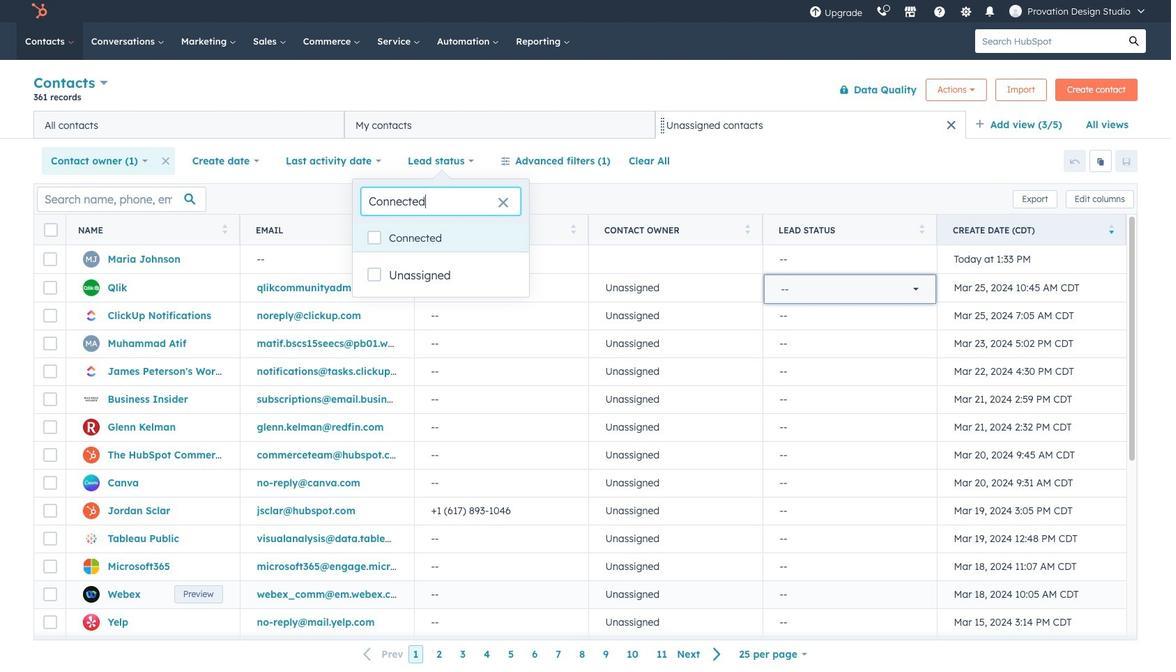 Task type: vqa. For each thing, say whether or not it's contained in the screenshot.
3rd press to sort. element from right
yes



Task type: describe. For each thing, give the bounding box(es) containing it.
marketplaces image
[[905, 6, 917, 19]]

descending sort. press to sort ascending. image
[[1110, 224, 1115, 234]]

3 press to sort. image from the left
[[745, 224, 751, 234]]

james peterson image
[[1010, 5, 1023, 17]]

1 press to sort. image from the left
[[222, 224, 227, 234]]

2 press to sort. image from the left
[[397, 224, 402, 234]]

5 press to sort. element from the left
[[920, 224, 925, 236]]



Task type: locate. For each thing, give the bounding box(es) containing it.
press to sort. element
[[222, 224, 227, 236], [397, 224, 402, 236], [571, 224, 576, 236], [745, 224, 751, 236], [920, 224, 925, 236]]

3 press to sort. element from the left
[[571, 224, 576, 236]]

Search name, phone, email addresses, or company search field
[[37, 187, 206, 212]]

descending sort. press to sort ascending. element
[[1110, 224, 1115, 236]]

press to sort. image
[[222, 224, 227, 234], [397, 224, 402, 234], [745, 224, 751, 234], [920, 224, 925, 234]]

4 press to sort. image from the left
[[920, 224, 925, 234]]

Search search field
[[361, 188, 521, 216]]

list box
[[353, 224, 529, 252]]

2 press to sort. element from the left
[[397, 224, 402, 236]]

4 press to sort. element from the left
[[745, 224, 751, 236]]

press to sort. image
[[571, 224, 576, 234]]

banner
[[33, 72, 1138, 111]]

clear input image
[[498, 198, 509, 209]]

menu
[[803, 0, 1155, 22]]

1 press to sort. element from the left
[[222, 224, 227, 236]]

pagination navigation
[[355, 646, 731, 664]]

Search HubSpot search field
[[976, 29, 1123, 53]]



